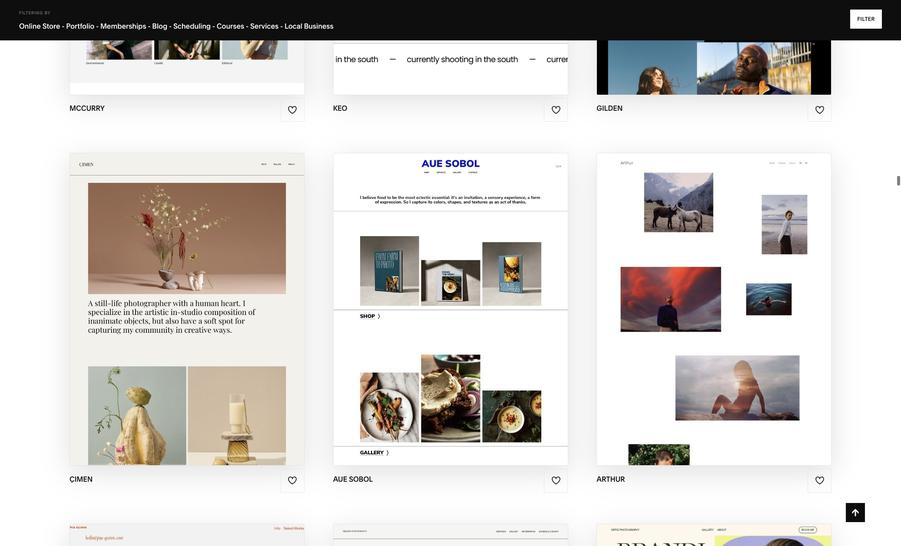 Task type: vqa. For each thing, say whether or not it's contained in the screenshot.
Non- to the top
no



Task type: locate. For each thing, give the bounding box(es) containing it.
preview aue sobol link
[[406, 303, 495, 327]]

keo image
[[334, 0, 568, 95]]

preview down start with arthur
[[677, 310, 715, 320]]

add gilden to your favorites list image
[[816, 105, 825, 115]]

with up preview çimen
[[170, 293, 192, 303]]

arthur image
[[598, 154, 832, 466]]

filtering by
[[19, 10, 51, 15]]

1 start from the left
[[142, 293, 168, 303]]

mccurry image
[[70, 0, 304, 95]]

with for arthur
[[695, 293, 717, 303]]

2 horizontal spatial with
[[695, 293, 717, 303]]

start with arthur button
[[666, 286, 763, 310]]

portfolio
[[66, 22, 94, 30]]

0 vertical spatial aue
[[448, 293, 465, 303]]

preview
[[153, 310, 191, 320], [406, 310, 444, 320], [677, 310, 715, 320]]

with up preview arthur
[[695, 293, 717, 303]]

blog
[[152, 22, 168, 30]]

0 vertical spatial sobol
[[468, 293, 497, 303]]

aue sobol
[[333, 475, 373, 484]]

preview down "start with çimen"
[[153, 310, 191, 320]]

0 vertical spatial çimen
[[194, 293, 223, 303]]

0 horizontal spatial with
[[170, 293, 192, 303]]

with
[[170, 293, 192, 303], [424, 293, 446, 303], [695, 293, 717, 303]]

mccurry
[[70, 104, 105, 113]]

start with arthur
[[666, 293, 754, 303]]

arthur inside button
[[719, 293, 754, 303]]

3 preview from the left
[[677, 310, 715, 320]]

1 horizontal spatial start
[[396, 293, 422, 303]]

filter
[[858, 16, 876, 22]]

start with çimen
[[142, 293, 223, 303]]

1 preview from the left
[[153, 310, 191, 320]]

1 vertical spatial aue
[[446, 310, 464, 320]]

2 vertical spatial çimen
[[70, 475, 93, 484]]

0 horizontal spatial preview
[[153, 310, 191, 320]]

preview aue sobol
[[406, 310, 495, 320]]

- right the 'blog'
[[169, 22, 172, 30]]

business
[[304, 22, 334, 30]]

arthur
[[719, 293, 754, 303], [717, 310, 752, 320], [597, 475, 626, 484]]

scheduling
[[173, 22, 211, 30]]

0 horizontal spatial start
[[142, 293, 168, 303]]

aue
[[448, 293, 465, 303], [446, 310, 464, 320], [333, 475, 348, 484]]

with up preview aue sobol
[[424, 293, 446, 303]]

2 vertical spatial aue
[[333, 475, 348, 484]]

1 horizontal spatial with
[[424, 293, 446, 303]]

with inside button
[[170, 293, 192, 303]]

2 horizontal spatial start
[[666, 293, 693, 303]]

start
[[142, 293, 168, 303], [396, 293, 422, 303], [666, 293, 693, 303]]

1 - from the left
[[62, 22, 65, 30]]

çimen
[[194, 293, 223, 303], [193, 310, 221, 320], [70, 475, 93, 484]]

- right courses
[[246, 22, 249, 30]]

0 vertical spatial arthur
[[719, 293, 754, 303]]

by
[[45, 10, 51, 15]]

- left courses
[[213, 22, 215, 30]]

online
[[19, 22, 41, 30]]

- right store
[[62, 22, 65, 30]]

reseda image
[[334, 525, 568, 547]]

3 start from the left
[[666, 293, 693, 303]]

2 horizontal spatial preview
[[677, 310, 715, 320]]

- right "portfolio"
[[96, 22, 99, 30]]

add arthur to your favorites list image
[[816, 476, 825, 486]]

gilden image
[[598, 0, 832, 95]]

2 vertical spatial sobol
[[349, 475, 373, 484]]

keo
[[333, 104, 348, 113]]

start for preview çimen
[[142, 293, 168, 303]]

preview down start with aue sobol
[[406, 310, 444, 320]]

4 - from the left
[[169, 22, 172, 30]]

aue inside button
[[448, 293, 465, 303]]

çimen inside button
[[194, 293, 223, 303]]

çimen image
[[70, 154, 304, 466]]

preview arthur
[[677, 310, 752, 320]]

1 vertical spatial arthur
[[717, 310, 752, 320]]

preview çimen
[[153, 310, 221, 320]]

2 start from the left
[[396, 293, 422, 303]]

2 preview from the left
[[406, 310, 444, 320]]

2 with from the left
[[424, 293, 446, 303]]

1 with from the left
[[170, 293, 192, 303]]

3 with from the left
[[695, 293, 717, 303]]

- left the 'blog'
[[148, 22, 151, 30]]

sobol
[[468, 293, 497, 303], [466, 310, 495, 320], [349, 475, 373, 484]]

start with çimen button
[[142, 286, 232, 310]]

1 horizontal spatial preview
[[406, 310, 444, 320]]

1 vertical spatial sobol
[[466, 310, 495, 320]]

- left local
[[280, 22, 283, 30]]

2 - from the left
[[96, 22, 99, 30]]

start inside button
[[142, 293, 168, 303]]

-
[[62, 22, 65, 30], [96, 22, 99, 30], [148, 22, 151, 30], [169, 22, 172, 30], [213, 22, 215, 30], [246, 22, 249, 30], [280, 22, 283, 30]]



Task type: describe. For each thing, give the bounding box(es) containing it.
6 - from the left
[[246, 22, 249, 30]]

add çimen to your favorites list image
[[288, 476, 297, 486]]

sobol inside button
[[468, 293, 497, 303]]

add mccurry to your favorites list image
[[288, 105, 297, 115]]

memberships
[[100, 22, 146, 30]]

ortiz image
[[598, 525, 832, 547]]

courses
[[217, 22, 244, 30]]

start with aue sobol button
[[396, 286, 506, 310]]

with for çimen
[[170, 293, 192, 303]]

local
[[285, 22, 303, 30]]

quinn image
[[70, 525, 304, 547]]

filter button
[[851, 10, 883, 29]]

7 - from the left
[[280, 22, 283, 30]]

preview for preview aue sobol
[[406, 310, 444, 320]]

aue sobol image
[[334, 154, 568, 466]]

5 - from the left
[[213, 22, 215, 30]]

gilden
[[597, 104, 623, 113]]

services
[[250, 22, 279, 30]]

store
[[42, 22, 60, 30]]

preview çimen link
[[153, 303, 221, 327]]

online store - portfolio - memberships - blog - scheduling - courses - services - local business
[[19, 22, 334, 30]]

preview for preview arthur
[[677, 310, 715, 320]]

3 - from the left
[[148, 22, 151, 30]]

preview arthur link
[[677, 303, 752, 327]]

filtering
[[19, 10, 43, 15]]

add keo to your favorites list image
[[552, 105, 561, 115]]

add aue sobol to your favorites list image
[[552, 476, 561, 486]]

1 vertical spatial çimen
[[193, 310, 221, 320]]

preview for preview çimen
[[153, 310, 191, 320]]

start for preview aue sobol
[[396, 293, 422, 303]]

with for aue
[[424, 293, 446, 303]]

2 vertical spatial arthur
[[597, 475, 626, 484]]

start for preview arthur
[[666, 293, 693, 303]]

start with aue sobol
[[396, 293, 497, 303]]

back to top image
[[851, 508, 861, 518]]



